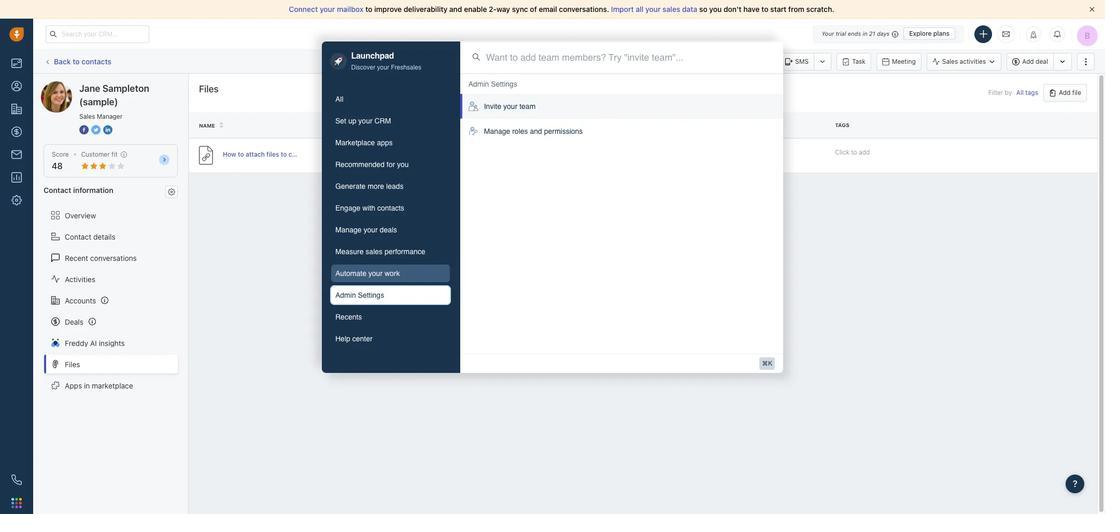 Task type: vqa. For each thing, say whether or not it's contained in the screenshot.
Contact
yes



Task type: locate. For each thing, give the bounding box(es) containing it.
1 vertical spatial manage
[[336, 225, 362, 234]]

mng settings image
[[168, 188, 175, 195]]

manage down engage
[[336, 225, 362, 234]]

launchpad discover your freshsales
[[351, 51, 422, 71]]

1 vertical spatial sales
[[366, 247, 383, 255]]

task
[[853, 57, 866, 65]]

1 vertical spatial sales
[[79, 113, 95, 120]]

contact down 48
[[44, 186, 71, 195]]

0 vertical spatial contacts
[[82, 57, 112, 66]]

apps
[[377, 138, 393, 147]]

files up the name
[[199, 84, 219, 94]]

sales
[[663, 5, 681, 13], [366, 247, 383, 255]]

type
[[576, 122, 590, 129]]

tags
[[1026, 89, 1039, 97]]

sales left activities
[[943, 58, 959, 65]]

manage for manage roles and permissions
[[484, 127, 511, 136]]

center
[[353, 334, 373, 343]]

filter
[[989, 89, 1004, 97]]

phone element
[[6, 469, 27, 490]]

to left start
[[762, 5, 769, 13]]

48 button
[[52, 161, 63, 171]]

tab list
[[330, 89, 451, 348]]

add inside add deal button
[[1023, 58, 1035, 65]]

freshsales
[[391, 64, 422, 71]]

admin settings inside the list of options list box
[[469, 80, 518, 88]]

admin settings inside button
[[336, 291, 384, 299]]

email
[[539, 5, 557, 13]]

file type
[[563, 122, 590, 129]]

0 horizontal spatial add
[[1023, 58, 1035, 65]]

add
[[859, 148, 871, 156]]

mailbox
[[337, 5, 364, 13]]

to right mailbox
[[366, 5, 373, 13]]

how to attach files to contacts?
[[223, 150, 318, 158]]

in right apps
[[84, 381, 90, 390]]

import
[[611, 5, 634, 13]]

contact up recent
[[65, 232, 91, 241]]

your inside the list of options list box
[[504, 102, 518, 111]]

all up set
[[336, 95, 344, 103]]

engage with contacts
[[336, 204, 405, 212]]

generate more leads
[[336, 182, 404, 190]]

file for file type
[[563, 122, 574, 129]]

add inside add file button
[[1060, 89, 1071, 96]]

click to add
[[836, 148, 871, 156]]

by
[[1006, 89, 1013, 97]]

add
[[1023, 58, 1035, 65], [1060, 89, 1071, 96]]

your left mailbox
[[320, 5, 335, 13]]

1 vertical spatial you
[[397, 160, 409, 168]]

you right "so" on the top
[[710, 5, 722, 13]]

2-
[[489, 5, 497, 13]]

2 file from the left
[[563, 122, 574, 129]]

admin settings heading
[[469, 79, 518, 89], [469, 79, 518, 89]]

team
[[520, 102, 536, 111]]

48
[[52, 161, 63, 171]]

0 horizontal spatial contacts
[[82, 57, 112, 66]]

way
[[497, 5, 510, 13]]

all
[[1017, 89, 1024, 97], [336, 95, 344, 103]]

you inside button
[[397, 160, 409, 168]]

contact
[[44, 186, 71, 195], [65, 232, 91, 241]]

recent conversations
[[65, 253, 137, 262]]

1 vertical spatial contacts
[[378, 204, 405, 212]]

jane
[[79, 83, 100, 94]]

to left add
[[852, 148, 858, 156]]

your left deals
[[364, 225, 378, 234]]

manage inside manage your deals button
[[336, 225, 362, 234]]

engage with contacts button
[[330, 198, 451, 218]]

scratch.
[[807, 5, 835, 13]]

0 horizontal spatial file
[[563, 122, 574, 129]]

1 horizontal spatial and
[[530, 127, 542, 136]]

0 horizontal spatial files
[[65, 360, 80, 369]]

automate your work
[[336, 269, 400, 277]]

⌘
[[762, 360, 769, 367]]

0 vertical spatial manage
[[484, 127, 511, 136]]

contacts up manage your deals button
[[378, 204, 405, 212]]

all inside button
[[336, 95, 344, 103]]

tags
[[836, 122, 850, 128]]

back to contacts link
[[44, 53, 112, 70]]

enable
[[464, 5, 487, 13]]

1 vertical spatial in
[[84, 381, 90, 390]]

1 vertical spatial files
[[65, 360, 80, 369]]

1 horizontal spatial add
[[1060, 89, 1071, 96]]

facebook circled image
[[79, 124, 89, 135]]

0 vertical spatial contact
[[44, 186, 71, 195]]

name
[[199, 122, 215, 129]]

performance
[[385, 247, 426, 255]]

0 horizontal spatial sales
[[79, 113, 95, 120]]

k
[[769, 360, 773, 367]]

1 horizontal spatial sales
[[943, 58, 959, 65]]

contacts down search your crm... text box
[[82, 57, 112, 66]]

set up your crm
[[336, 116, 391, 125]]

all right by
[[1017, 89, 1024, 97]]

0 vertical spatial add
[[1023, 58, 1035, 65]]

1 horizontal spatial sales
[[663, 5, 681, 13]]

1 horizontal spatial you
[[710, 5, 722, 13]]

settings inside the list of options list box
[[491, 80, 518, 88]]

for
[[387, 160, 395, 168]]

phone image
[[11, 475, 22, 485]]

trial
[[836, 30, 847, 37]]

leads
[[386, 182, 404, 190]]

0 horizontal spatial sales
[[366, 247, 383, 255]]

contacts?
[[289, 150, 318, 158]]

roles
[[513, 127, 528, 136]]

sales up 'facebook circled' image
[[79, 113, 95, 120]]

and right roles
[[530, 127, 542, 136]]

your down launchpad
[[377, 64, 389, 71]]

1 horizontal spatial manage
[[484, 127, 511, 136]]

0 vertical spatial sales
[[943, 58, 959, 65]]

1 file from the left
[[654, 122, 665, 128]]

add deal
[[1023, 58, 1049, 65]]

ai
[[90, 338, 97, 347]]

contacts
[[82, 57, 112, 66], [378, 204, 405, 212]]

0 horizontal spatial you
[[397, 160, 409, 168]]

0 vertical spatial files
[[199, 84, 219, 94]]

add for add file
[[1060, 89, 1071, 96]]

0 horizontal spatial manage
[[336, 225, 362, 234]]

⌘ k
[[762, 360, 773, 367]]

from
[[789, 5, 805, 13]]

your
[[320, 5, 335, 13], [646, 5, 661, 13], [377, 64, 389, 71], [504, 102, 518, 111], [359, 116, 373, 125], [364, 225, 378, 234], [369, 269, 383, 277]]

to right back
[[73, 57, 80, 66]]

0 horizontal spatial and
[[450, 5, 462, 13]]

1 horizontal spatial in
[[863, 30, 868, 37]]

manage left roles
[[484, 127, 511, 136]]

file left type
[[563, 122, 574, 129]]

sales activities
[[943, 58, 987, 65]]

manage for manage your deals
[[336, 225, 362, 234]]

sampleton
[[103, 83, 149, 94]]

1 horizontal spatial all
[[1017, 89, 1024, 97]]

in left 21
[[863, 30, 868, 37]]

admin
[[469, 80, 489, 88], [469, 80, 489, 88], [336, 291, 356, 299]]

and left enable on the left top of the page
[[450, 5, 462, 13]]

apps
[[65, 381, 82, 390]]

add deal button
[[1007, 53, 1054, 70]]

Want to add team members? Try "invite team"... field
[[486, 51, 771, 64]]

1 horizontal spatial file
[[654, 122, 665, 128]]

measure sales performance button
[[330, 241, 451, 261]]

1 vertical spatial add
[[1060, 89, 1071, 96]]

manage your deals button
[[330, 220, 451, 239]]

your right up
[[359, 116, 373, 125]]

to right files
[[281, 150, 287, 158]]

sales inside jane sampleton (sample) sales manager
[[79, 113, 95, 120]]

your
[[822, 30, 835, 37]]

connect your mailbox to improve deliverability and enable 2-way sync of email conversations. import all your sales data so you don't have to start from scratch.
[[289, 5, 835, 13]]

all
[[636, 5, 644, 13]]

owner
[[472, 122, 492, 129]]

contact for contact details
[[65, 232, 91, 241]]

contacts inside button
[[378, 204, 405, 212]]

sales up automate your work
[[366, 247, 383, 255]]

linkedin circled image
[[103, 124, 113, 135]]

measure
[[336, 247, 364, 255]]

files
[[199, 84, 219, 94], [65, 360, 80, 369]]

press-command-k-to-open-and-close element
[[760, 357, 775, 370]]

manager
[[97, 113, 123, 120]]

0 horizontal spatial all
[[336, 95, 344, 103]]

sales left data
[[663, 5, 681, 13]]

manage inside the list of options list box
[[484, 127, 511, 136]]

automate your work button
[[330, 263, 451, 283]]

Search your CRM... text field
[[46, 25, 149, 43]]

close image
[[1090, 7, 1095, 12]]

marketplace
[[336, 138, 375, 147]]

your right all
[[646, 5, 661, 13]]

1 horizontal spatial contacts
[[378, 204, 405, 212]]

1 vertical spatial and
[[530, 127, 542, 136]]

connect your mailbox link
[[289, 5, 366, 13]]

0 vertical spatial and
[[450, 5, 462, 13]]

connect
[[289, 5, 318, 13]]

you right for
[[397, 160, 409, 168]]

add left deal
[[1023, 58, 1035, 65]]

1 vertical spatial contact
[[65, 232, 91, 241]]

0 horizontal spatial in
[[84, 381, 90, 390]]

your left team
[[504, 102, 518, 111]]

more
[[368, 182, 384, 190]]

meeting button
[[877, 53, 922, 70]]

conversations.
[[559, 5, 610, 13]]

contacts for back to contacts
[[82, 57, 112, 66]]

click
[[836, 148, 850, 156]]

added on
[[745, 122, 773, 129]]

21
[[870, 30, 876, 37]]

add left 'file'
[[1060, 89, 1071, 96]]

admin inside the list of options list box
[[469, 80, 489, 88]]

manage your deals
[[336, 225, 397, 234]]

file left size
[[654, 122, 665, 128]]

files up apps
[[65, 360, 80, 369]]

your trial ends in 21 days
[[822, 30, 890, 37]]

settings
[[491, 80, 518, 88], [491, 80, 518, 88], [358, 291, 384, 299]]



Task type: describe. For each thing, give the bounding box(es) containing it.
activities
[[960, 58, 987, 65]]

tab list containing all
[[330, 89, 451, 348]]

admin inside button
[[336, 291, 356, 299]]

accounts
[[65, 296, 96, 305]]

with
[[363, 204, 376, 212]]

settings inside button
[[358, 291, 384, 299]]

freddy ai insights
[[65, 338, 125, 347]]

recents
[[336, 313, 362, 321]]

explore plans link
[[904, 27, 956, 40]]

data
[[683, 5, 698, 13]]

explore
[[910, 30, 932, 37]]

improve
[[374, 5, 402, 13]]

size
[[666, 122, 679, 128]]

invite your team
[[484, 102, 536, 111]]

files
[[267, 150, 279, 158]]

deliverability
[[404, 5, 448, 13]]

admin settings button
[[330, 285, 451, 305]]

twitter circled image
[[91, 124, 101, 135]]

(sample)
[[79, 96, 118, 107]]

recents button
[[330, 307, 451, 327]]

attach
[[246, 150, 265, 158]]

explore plans
[[910, 30, 950, 37]]

your left work
[[369, 269, 383, 277]]

so
[[700, 5, 708, 13]]

deals
[[65, 317, 84, 326]]

to inside back to contacts link
[[73, 57, 80, 66]]

list of options list box
[[460, 74, 784, 144]]

0 vertical spatial sales
[[663, 5, 681, 13]]

deals
[[380, 225, 397, 234]]

insights
[[99, 338, 125, 347]]

conversations
[[90, 253, 137, 262]]

back
[[54, 57, 71, 66]]

plans
[[934, 30, 950, 37]]

add for add deal
[[1023, 58, 1035, 65]]

0 vertical spatial in
[[863, 30, 868, 37]]

sms
[[796, 57, 809, 65]]

sync
[[512, 5, 528, 13]]

activities
[[65, 275, 95, 283]]

freshworks switcher image
[[11, 498, 22, 508]]

how to attach files to contacts? link
[[223, 150, 318, 161]]

information
[[73, 186, 113, 195]]

launchpad
[[351, 51, 394, 60]]

discover
[[351, 64, 376, 71]]

engage
[[336, 204, 361, 212]]

your inside the launchpad discover your freshsales
[[377, 64, 389, 71]]

admin settings heading inside the list of options list box
[[469, 79, 518, 89]]

marketplace
[[92, 381, 133, 390]]

help center
[[336, 334, 373, 343]]

how
[[223, 150, 236, 158]]

score
[[52, 150, 69, 158]]

automate
[[336, 269, 367, 277]]

up
[[348, 116, 357, 125]]

manage roles and permissions
[[484, 127, 583, 136]]

send email image
[[1003, 29, 1010, 38]]

recommended for you button
[[330, 154, 451, 174]]

sms button
[[780, 53, 814, 70]]

file for file size
[[654, 122, 665, 128]]

score 48
[[52, 150, 69, 171]]

don't
[[724, 5, 742, 13]]

meeting
[[893, 57, 916, 65]]

task button
[[837, 53, 872, 70]]

of
[[530, 5, 537, 13]]

to right how at left
[[238, 150, 244, 158]]

set up your crm button
[[330, 111, 451, 130]]

and inside the list of options list box
[[530, 127, 542, 136]]

help center button
[[330, 329, 451, 348]]

what's new image
[[1031, 31, 1038, 38]]

customer
[[81, 150, 110, 158]]

add file button
[[1044, 84, 1088, 102]]

deal
[[1036, 58, 1049, 65]]

fit
[[112, 150, 118, 158]]

crm
[[375, 116, 391, 125]]

back to contacts
[[54, 57, 112, 66]]

0 vertical spatial you
[[710, 5, 722, 13]]

have
[[744, 5, 760, 13]]

1 horizontal spatial files
[[199, 84, 219, 94]]

on
[[765, 122, 773, 129]]

apps in marketplace
[[65, 381, 133, 390]]

jane sampleton (sample) sales manager
[[79, 83, 149, 120]]

sales inside button
[[366, 247, 383, 255]]

days
[[878, 30, 890, 37]]

recent
[[65, 253, 88, 262]]

contact for contact information
[[44, 186, 71, 195]]

work
[[385, 269, 400, 277]]

contacts for engage with contacts
[[378, 204, 405, 212]]

measure sales performance
[[336, 247, 426, 255]]

all button
[[330, 89, 451, 109]]

all tags link
[[1017, 89, 1039, 97]]

file size
[[654, 122, 679, 128]]

overview
[[65, 211, 96, 220]]

customer fit
[[81, 150, 118, 158]]



